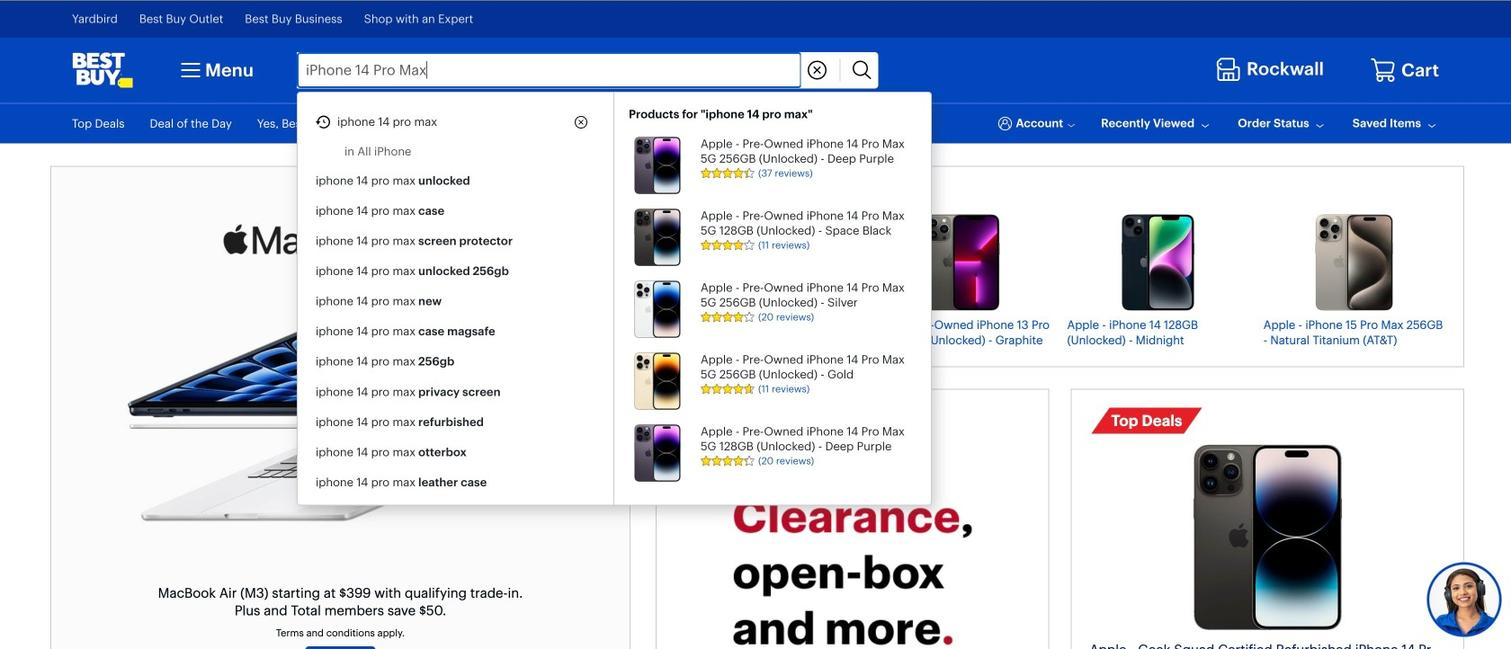 Task type: locate. For each thing, give the bounding box(es) containing it.
best buy help human beacon image
[[1426, 562, 1503, 638]]

you searched for image
[[316, 114, 330, 130]]

apple - pre-owned iphone 14 pro max 5g 256gb (unlocked) - deep purple - front_zoom image
[[634, 137, 681, 194]]

menu image
[[176, 56, 205, 85]]

bestbuy.com image
[[72, 52, 133, 88]]



Task type: vqa. For each thing, say whether or not it's contained in the screenshot.
My Best Buy Card image to the right
no



Task type: describe. For each thing, give the bounding box(es) containing it.
apple - pre-owned iphone 14 pro max 5g 128gb (unlocked) - space black - front_zoom image
[[634, 209, 681, 266]]

remove this history image
[[574, 115, 588, 130]]

related products element
[[629, 107, 920, 482]]

Type to search. Navigate forward to hear suggestions text field
[[297, 52, 802, 88]]

cart icon image
[[1370, 57, 1397, 84]]

apple - pre-owned iphone 14 pro max 5g 256gb (unlocked) - silver - front_zoom image
[[634, 281, 681, 338]]

apple - pre-owned iphone 14 pro max 5g 256gb (unlocked) - gold - front_zoom image
[[634, 352, 681, 410]]

utility element
[[72, 104, 1439, 143]]

apple - pre-owned iphone 14 pro max 5g 128gb (unlocked) - deep purple - front_zoom image
[[634, 424, 681, 482]]



